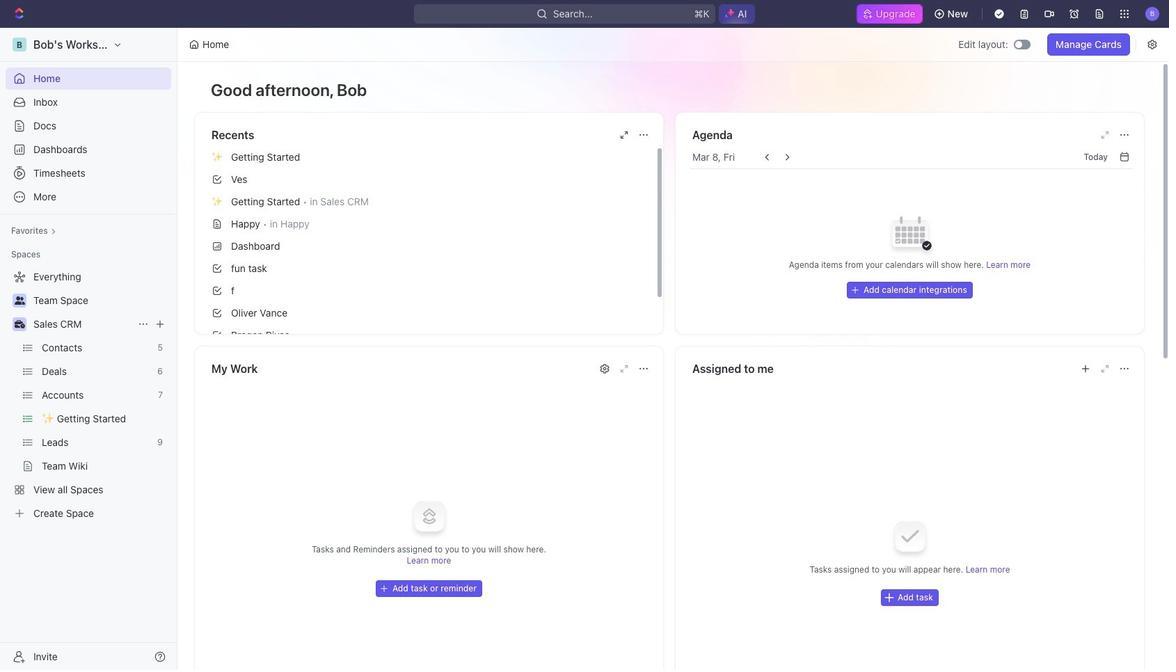Task type: vqa. For each thing, say whether or not it's contained in the screenshot.
'task sidebar navigation' tab list
no



Task type: describe. For each thing, give the bounding box(es) containing it.
bob's workspace, , element
[[13, 38, 26, 52]]

business time image
[[14, 320, 25, 329]]



Task type: locate. For each thing, give the bounding box(es) containing it.
tree
[[6, 266, 171, 525]]

sidebar navigation
[[0, 28, 180, 671]]

tree inside the sidebar navigation
[[6, 266, 171, 525]]

user group image
[[14, 297, 25, 305]]



